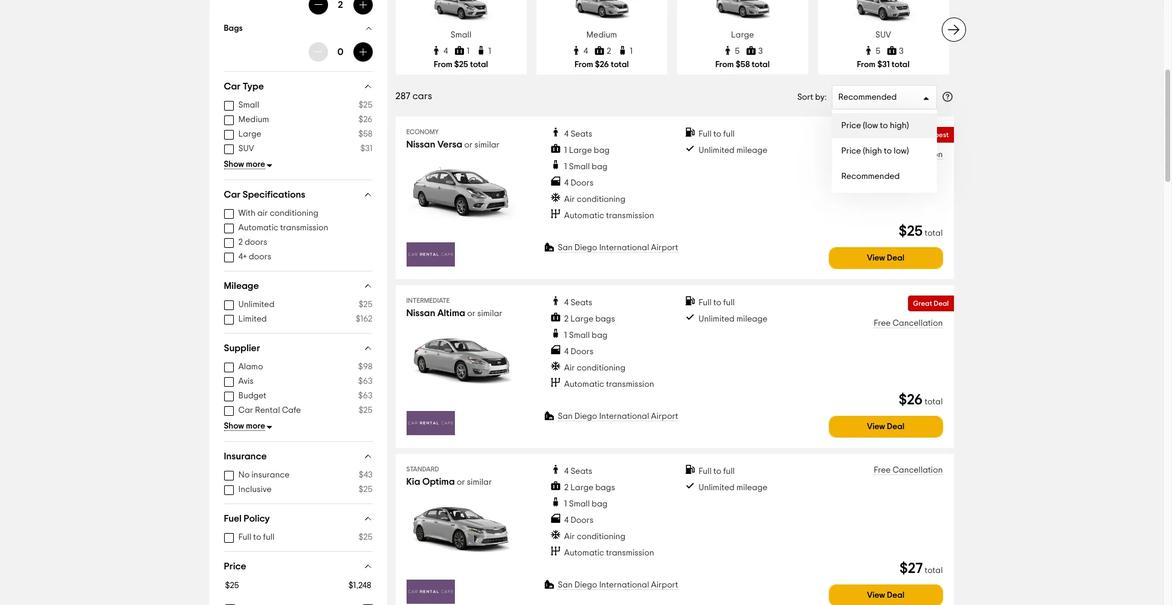 Task type: locate. For each thing, give the bounding box(es) containing it.
3 1 small bag from the top
[[565, 500, 608, 508]]

add bag image
[[358, 47, 368, 57]]

3 car type image from the left
[[713, 0, 773, 26]]

2 vertical spatial airport
[[651, 581, 679, 589]]

doors right 4+
[[249, 253, 272, 261]]

0 vertical spatial unlimited mileage
[[699, 146, 768, 155]]

0 vertical spatial show
[[224, 160, 244, 169]]

0 vertical spatial 4 doors
[[565, 179, 594, 187]]

2 vertical spatial $26
[[899, 393, 923, 407]]

0 horizontal spatial $26
[[359, 115, 373, 124]]

3 seats from the top
[[571, 467, 593, 476]]

low)
[[894, 147, 909, 155]]

3 up the from $58 total
[[759, 47, 763, 55]]

or right optima
[[457, 478, 465, 486]]

1 vertical spatial automatic transmission
[[565, 380, 655, 389]]

5 up the from $58 total
[[735, 47, 740, 55]]

1 vertical spatial cancellation
[[893, 319, 943, 327]]

2 vertical spatial san
[[558, 581, 573, 589]]

3 mileage from the top
[[737, 483, 768, 492]]

1 vertical spatial doors
[[249, 253, 272, 261]]

price (high to low)
[[842, 147, 909, 155]]

$31
[[878, 60, 890, 69], [361, 144, 373, 153]]

1 show more from the top
[[224, 160, 265, 169]]

1 free cancellation from the top
[[874, 150, 943, 159]]

2 san diego international airport from the top
[[558, 412, 679, 421]]

2 show from the top
[[224, 422, 244, 430]]

3 doors from the top
[[571, 516, 594, 525]]

altima
[[438, 308, 466, 318]]

5 up from $31 total
[[876, 47, 881, 55]]

automatic for $27
[[565, 549, 605, 557]]

car specifications
[[224, 190, 306, 200]]

0 horizontal spatial $31
[[361, 144, 373, 153]]

view deal down the $26 total
[[867, 422, 905, 431]]

2 4 doors from the top
[[565, 347, 594, 356]]

2 show more from the top
[[224, 422, 265, 430]]

0 vertical spatial san diego international airport
[[558, 243, 679, 252]]

0 vertical spatial diego
[[575, 243, 598, 252]]

more up car specifications
[[246, 160, 265, 169]]

2 vertical spatial air conditioning
[[565, 532, 626, 541]]

2 vertical spatial free cancellation
[[874, 466, 943, 474]]

full
[[724, 130, 735, 138], [724, 298, 735, 307], [724, 467, 735, 476], [263, 533, 275, 542]]

full to full
[[699, 130, 735, 138], [699, 298, 735, 307], [699, 467, 735, 476], [238, 533, 275, 542]]

car for car rental cafe
[[238, 406, 253, 415]]

full for $27
[[699, 467, 712, 476]]

1 automatic transmission from the top
[[565, 211, 655, 220]]

large for $25
[[569, 146, 592, 155]]

2 diego from the top
[[575, 412, 598, 421]]

suv up car specifications
[[238, 144, 254, 153]]

price for price (low to high)
[[842, 121, 862, 130]]

2 nissan from the top
[[407, 308, 436, 318]]

1 vertical spatial or
[[467, 309, 476, 318]]

view deal down $25 total on the right of the page
[[867, 254, 905, 262]]

1 4 doors from the top
[[565, 179, 594, 187]]

$27
[[900, 561, 923, 576]]

2 vertical spatial seats
[[571, 467, 593, 476]]

cancellation
[[893, 150, 943, 159], [893, 319, 943, 327], [893, 466, 943, 474]]

from $31 total
[[858, 60, 910, 69]]

2 view deal from the top
[[867, 422, 905, 431]]

free cancellation
[[874, 150, 943, 159], [874, 319, 943, 327], [874, 466, 943, 474]]

0 vertical spatial $31
[[878, 60, 890, 69]]

more for car type
[[246, 160, 265, 169]]

budget
[[238, 392, 266, 400]]

2 doors from the top
[[571, 347, 594, 356]]

deal for $27
[[888, 591, 905, 600]]

recommended up (low
[[839, 93, 897, 101]]

by:
[[816, 93, 827, 101]]

2 free cancellation from the top
[[874, 319, 943, 327]]

diego for $27
[[575, 581, 598, 589]]

1 view deal from the top
[[867, 254, 905, 262]]

similar inside economy nissan versa or similar
[[475, 141, 500, 149]]

1 $63 from the top
[[358, 377, 373, 386]]

1 bags from the top
[[596, 315, 615, 323]]

4 car type image from the left
[[854, 0, 914, 26]]

airport for $25
[[651, 243, 679, 252]]

3 san from the top
[[558, 581, 573, 589]]

3 4 seats from the top
[[565, 467, 593, 476]]

doors up 4+
[[245, 238, 267, 247]]

san diego international airport for $25
[[558, 243, 679, 252]]

1 vertical spatial free
[[874, 319, 891, 327]]

total
[[470, 60, 488, 69], [611, 60, 629, 69], [752, 60, 770, 69], [892, 60, 910, 69], [925, 229, 943, 237], [925, 398, 943, 406], [925, 566, 943, 575]]

2 vertical spatial mileage
[[737, 483, 768, 492]]

nissan down economy
[[407, 139, 436, 149]]

show
[[224, 160, 244, 169], [224, 422, 244, 430]]

2 vertical spatial air
[[565, 532, 575, 541]]

4
[[444, 47, 448, 55], [584, 47, 588, 55], [565, 130, 569, 138], [565, 179, 569, 187], [565, 298, 569, 307], [565, 347, 569, 356], [565, 467, 569, 476], [565, 516, 569, 525]]

policy
[[244, 514, 270, 524]]

medium down type
[[238, 115, 269, 124]]

car type image up from $25 total
[[431, 0, 492, 26]]

1 small bag for $25
[[565, 162, 608, 171]]

conditioning
[[577, 195, 626, 204], [270, 209, 319, 218], [577, 364, 626, 372], [577, 532, 626, 541]]

1 vertical spatial 4 seats
[[565, 298, 593, 307]]

view deal
[[867, 254, 905, 262], [867, 422, 905, 431], [867, 591, 905, 600]]

0 vertical spatial free cancellation
[[874, 150, 943, 159]]

nissan
[[407, 139, 436, 149], [407, 308, 436, 318]]

3 international from the top
[[600, 581, 650, 589]]

2 2 large bags from the top
[[565, 483, 615, 492]]

unlimited mileage
[[699, 146, 768, 155], [699, 315, 768, 323], [699, 483, 768, 492]]

2 $63 from the top
[[358, 392, 373, 400]]

1 airport from the top
[[651, 243, 679, 252]]

nissan inside economy nissan versa or similar
[[407, 139, 436, 149]]

automatic transmission for $25
[[565, 211, 655, 220]]

next image
[[947, 22, 962, 37]]

0 vertical spatial san
[[558, 243, 573, 252]]

2 vertical spatial free
[[874, 466, 891, 474]]

or right "versa"
[[465, 141, 473, 149]]

0 vertical spatial nissan
[[407, 139, 436, 149]]

recommended
[[839, 93, 897, 101], [842, 172, 900, 181]]

more
[[246, 160, 265, 169], [246, 422, 265, 430]]

287
[[396, 91, 411, 101]]

seats for $27
[[571, 467, 593, 476]]

show up car specifications
[[224, 160, 244, 169]]

similar inside standard kia optima or similar
[[467, 478, 492, 486]]

3 airport from the top
[[651, 581, 679, 589]]

view deal button for $25
[[829, 247, 943, 269]]

or inside economy nissan versa or similar
[[465, 141, 473, 149]]

0 vertical spatial $63
[[358, 377, 373, 386]]

2 vertical spatial 4 doors
[[565, 516, 594, 525]]

similar right "versa"
[[475, 141, 500, 149]]

2 vertical spatial doors
[[571, 516, 594, 525]]

automatic transmission
[[565, 211, 655, 220], [565, 380, 655, 389], [565, 549, 655, 557]]

0 vertical spatial mileage
[[737, 146, 768, 155]]

2 4 seats from the top
[[565, 298, 593, 307]]

conditioning for $27
[[577, 532, 626, 541]]

0 horizontal spatial suv
[[238, 144, 254, 153]]

2 seats from the top
[[571, 298, 593, 307]]

3 view deal from the top
[[867, 591, 905, 600]]

0 vertical spatial air conditioning
[[565, 195, 626, 204]]

or
[[465, 141, 473, 149], [467, 309, 476, 318], [457, 478, 465, 486]]

1 unlimited mileage from the top
[[699, 146, 768, 155]]

2 5 from the left
[[876, 47, 881, 55]]

2 vertical spatial cancellation
[[893, 466, 943, 474]]

limited
[[238, 315, 267, 323]]

or inside intermediate nissan altima or similar
[[467, 309, 476, 318]]

doors for $26
[[571, 347, 594, 356]]

bag
[[594, 146, 610, 155], [592, 162, 608, 171], [592, 331, 608, 340], [592, 500, 608, 508]]

1 vertical spatial unlimited mileage
[[699, 315, 768, 323]]

previous image
[[388, 22, 403, 37]]

$98
[[358, 363, 373, 371]]

from
[[434, 60, 453, 69], [575, 60, 594, 69], [716, 60, 734, 69], [858, 60, 876, 69]]

2 vertical spatial view
[[867, 591, 886, 600]]

1 vertical spatial price
[[842, 147, 862, 155]]

international for $27
[[600, 581, 650, 589]]

$27 total
[[900, 561, 943, 576]]

full to full for $27
[[699, 467, 735, 476]]

2 international from the top
[[600, 412, 650, 421]]

suv
[[876, 31, 892, 39], [238, 144, 254, 153]]

0 vertical spatial $26
[[595, 60, 609, 69]]

deal down the $26 total
[[888, 422, 905, 431]]

small
[[451, 31, 472, 39], [238, 101, 259, 109], [569, 162, 590, 171], [569, 331, 590, 340], [569, 500, 590, 508]]

unlimited
[[699, 146, 735, 155], [238, 300, 275, 309], [699, 315, 735, 323], [699, 483, 735, 492]]

1 vertical spatial seats
[[571, 298, 593, 307]]

0 vertical spatial similar
[[475, 141, 500, 149]]

show up insurance
[[224, 422, 244, 430]]

4 doors
[[565, 179, 594, 187], [565, 347, 594, 356], [565, 516, 594, 525]]

large for $26
[[571, 315, 594, 323]]

transmission
[[606, 211, 655, 220], [280, 224, 328, 232], [606, 380, 655, 389], [606, 549, 655, 557]]

san for $26
[[558, 412, 573, 421]]

1 vertical spatial show more
[[224, 422, 265, 430]]

0 vertical spatial recommended
[[839, 93, 897, 101]]

similar
[[475, 141, 500, 149], [478, 309, 503, 318], [467, 478, 492, 486]]

price left (high
[[842, 147, 862, 155]]

0 vertical spatial 1 small bag
[[565, 162, 608, 171]]

view for $26
[[867, 422, 886, 431]]

0 vertical spatial view deal
[[867, 254, 905, 262]]

0 vertical spatial car
[[224, 82, 241, 91]]

economy nissan versa or similar
[[407, 129, 500, 149]]

bags
[[596, 315, 615, 323], [596, 483, 615, 492]]

2 unlimited mileage from the top
[[699, 315, 768, 323]]

3 4 doors from the top
[[565, 516, 594, 525]]

1 vertical spatial doors
[[571, 347, 594, 356]]

similar for $25
[[475, 141, 500, 149]]

total inside the $26 total
[[925, 398, 943, 406]]

1 vertical spatial air conditioning
[[565, 364, 626, 372]]

view deal button
[[829, 247, 943, 269], [829, 416, 943, 437], [829, 584, 943, 605]]

2 automatic transmission from the top
[[565, 380, 655, 389]]

from $58 total
[[716, 60, 770, 69]]

2 vertical spatial international
[[600, 581, 650, 589]]

2 large bags
[[565, 315, 615, 323], [565, 483, 615, 492]]

1 vertical spatial view deal
[[867, 422, 905, 431]]

(low
[[864, 121, 879, 130]]

2 1 small bag from the top
[[565, 331, 608, 340]]

car type image
[[431, 0, 492, 26], [572, 0, 632, 26], [713, 0, 773, 26], [854, 0, 914, 26]]

1 vertical spatial view deal button
[[829, 416, 943, 437]]

1 horizontal spatial $31
[[878, 60, 890, 69]]

3 cancellation from the top
[[893, 466, 943, 474]]

1 horizontal spatial medium
[[587, 31, 617, 39]]

2 vertical spatial view deal button
[[829, 584, 943, 605]]

deal down $25 total on the right of the page
[[888, 254, 905, 262]]

1 vertical spatial air
[[565, 364, 575, 372]]

1 horizontal spatial suv
[[876, 31, 892, 39]]

1 from from the left
[[434, 60, 453, 69]]

0 vertical spatial seats
[[571, 130, 593, 138]]

airport for $27
[[651, 581, 679, 589]]

2 horizontal spatial $26
[[899, 393, 923, 407]]

transmission inside with air conditioning automatic transmission 2 doors 4+ doors
[[280, 224, 328, 232]]

0 vertical spatial view deal button
[[829, 247, 943, 269]]

1 small bag
[[565, 162, 608, 171], [565, 331, 608, 340], [565, 500, 608, 508]]

view deal button down the $26 total
[[829, 416, 943, 437]]

price left (low
[[842, 121, 862, 130]]

2 airport from the top
[[651, 412, 679, 421]]

0 vertical spatial show more
[[224, 160, 265, 169]]

$25 total
[[899, 224, 943, 239]]

view for $27
[[867, 591, 886, 600]]

car down budget
[[238, 406, 253, 415]]

san
[[558, 243, 573, 252], [558, 412, 573, 421], [558, 581, 573, 589]]

0 vertical spatial 4 seats
[[565, 130, 593, 138]]

1 view from the top
[[867, 254, 886, 262]]

1 mileage from the top
[[737, 146, 768, 155]]

cancellation for $25
[[893, 150, 943, 159]]

2 bags from the top
[[596, 483, 615, 492]]

2 vertical spatial 4 seats
[[565, 467, 593, 476]]

0 vertical spatial bags
[[596, 315, 615, 323]]

view deal down the $27
[[867, 591, 905, 600]]

full
[[699, 130, 712, 138], [699, 298, 712, 307], [699, 467, 712, 476], [238, 533, 252, 542]]

1 san from the top
[[558, 243, 573, 252]]

transmission for $25
[[606, 211, 655, 220]]

1 small bag for $26
[[565, 331, 608, 340]]

air conditioning
[[565, 195, 626, 204], [565, 364, 626, 372], [565, 532, 626, 541]]

2 vertical spatial price
[[224, 562, 246, 571]]

1 seats from the top
[[571, 130, 593, 138]]

0 vertical spatial more
[[246, 160, 265, 169]]

1 1 small bag from the top
[[565, 162, 608, 171]]

1 4 seats from the top
[[565, 130, 593, 138]]

nissan down intermediate
[[407, 308, 436, 318]]

large
[[732, 31, 754, 39], [238, 130, 261, 138], [569, 146, 592, 155], [571, 315, 594, 323], [571, 483, 594, 492]]

2 mileage from the top
[[737, 315, 768, 323]]

price
[[842, 121, 862, 130], [842, 147, 862, 155], [224, 562, 246, 571]]

3 automatic transmission from the top
[[565, 549, 655, 557]]

car type image up from $26 total
[[572, 0, 632, 26]]

show for car type
[[224, 160, 244, 169]]

1 vertical spatial medium
[[238, 115, 269, 124]]

medium up from $26 total
[[587, 31, 617, 39]]

1 view deal button from the top
[[829, 247, 943, 269]]

1 vertical spatial san diego international airport
[[558, 412, 679, 421]]

1 vertical spatial $58
[[359, 130, 373, 138]]

show more up car specifications
[[224, 160, 265, 169]]

similar right optima
[[467, 478, 492, 486]]

2 air conditioning from the top
[[565, 364, 626, 372]]

bag for $26
[[592, 331, 608, 340]]

1 vertical spatial $26
[[359, 115, 373, 124]]

cafe
[[282, 406, 301, 415]]

bags for $27
[[596, 483, 615, 492]]

1 5 from the left
[[735, 47, 740, 55]]

1 diego from the top
[[575, 243, 598, 252]]

3 for from $58 total
[[759, 47, 763, 55]]

price up minimum price slider
[[224, 562, 246, 571]]

1 vertical spatial airport
[[651, 412, 679, 421]]

3 air conditioning from the top
[[565, 532, 626, 541]]

4 seats for $25
[[565, 130, 593, 138]]

more down rental
[[246, 422, 265, 430]]

or for $26
[[467, 309, 476, 318]]

1 free from the top
[[874, 150, 891, 159]]

bags for $26
[[596, 315, 615, 323]]

0 vertical spatial air
[[565, 195, 575, 204]]

1 vertical spatial more
[[246, 422, 265, 430]]

1 2 large bags from the top
[[565, 315, 615, 323]]

$58
[[736, 60, 750, 69], [359, 130, 373, 138]]

nissan for $25
[[407, 139, 436, 149]]

0 horizontal spatial medium
[[238, 115, 269, 124]]

3 unlimited mileage from the top
[[699, 483, 768, 492]]

or right the altima
[[467, 309, 476, 318]]

free for $26
[[874, 319, 891, 327]]

view
[[867, 254, 886, 262], [867, 422, 886, 431], [867, 591, 886, 600]]

2 vertical spatial car
[[238, 406, 253, 415]]

view deal button for $26
[[829, 416, 943, 437]]

1 vertical spatial 2 large bags
[[565, 483, 615, 492]]

free for $25
[[874, 150, 891, 159]]

or inside standard kia optima or similar
[[457, 478, 465, 486]]

diego for $25
[[575, 243, 598, 252]]

international
[[600, 243, 650, 252], [600, 412, 650, 421], [600, 581, 650, 589]]

economy
[[407, 129, 439, 135]]

1 doors from the top
[[571, 179, 594, 187]]

1 horizontal spatial $26
[[595, 60, 609, 69]]

3 air from the top
[[565, 532, 575, 541]]

car left type
[[224, 82, 241, 91]]

4 from from the left
[[858, 60, 876, 69]]

2 free from the top
[[874, 319, 891, 327]]

1 cancellation from the top
[[893, 150, 943, 159]]

car type image up the from $58 total
[[713, 0, 773, 26]]

mileage
[[224, 281, 259, 291]]

deal
[[888, 254, 905, 262], [934, 300, 949, 307], [888, 422, 905, 431], [888, 591, 905, 600]]

car for car specifications
[[224, 190, 241, 200]]

2 air from the top
[[565, 364, 575, 372]]

1 air conditioning from the top
[[565, 195, 626, 204]]

3 view from the top
[[867, 591, 886, 600]]

3 up from $31 total
[[900, 47, 904, 55]]

1 vertical spatial international
[[600, 412, 650, 421]]

type
[[243, 82, 264, 91]]

fuel policy
[[224, 514, 270, 524]]

2 inside with air conditioning automatic transmission 2 doors 4+ doors
[[238, 238, 243, 247]]

$43
[[359, 471, 373, 479]]

1 show from the top
[[224, 160, 244, 169]]

san diego international airport
[[558, 243, 679, 252], [558, 412, 679, 421], [558, 581, 679, 589]]

car up with
[[224, 190, 241, 200]]

1 vertical spatial view
[[867, 422, 886, 431]]

mileage for $26
[[737, 315, 768, 323]]

3 san diego international airport from the top
[[558, 581, 679, 589]]

0 horizontal spatial 5
[[735, 47, 740, 55]]

view deal button down $25 total on the right of the page
[[829, 247, 943, 269]]

show more down rental
[[224, 422, 265, 430]]

recommended down (high
[[842, 172, 900, 181]]

deal down the $27
[[888, 591, 905, 600]]

2 vertical spatial similar
[[467, 478, 492, 486]]

1 car type image from the left
[[431, 0, 492, 26]]

full to full for $26
[[699, 298, 735, 307]]

2 from from the left
[[575, 60, 594, 69]]

1 horizontal spatial 3
[[900, 47, 904, 55]]

2 vertical spatial or
[[457, 478, 465, 486]]

1 vertical spatial diego
[[575, 412, 598, 421]]

nissan inside intermediate nissan altima or similar
[[407, 308, 436, 318]]

1 air from the top
[[565, 195, 575, 204]]

1 international from the top
[[600, 243, 650, 252]]

2 vertical spatial 1 small bag
[[565, 500, 608, 508]]

view deal button down the $27
[[829, 584, 943, 605]]

4 seats
[[565, 130, 593, 138], [565, 298, 593, 307], [565, 467, 593, 476]]

intermediate
[[407, 297, 450, 304]]

3 diego from the top
[[575, 581, 598, 589]]

suv up from $31 total
[[876, 31, 892, 39]]

car type image up from $31 total
[[854, 0, 914, 26]]

air
[[565, 195, 575, 204], [565, 364, 575, 372], [565, 532, 575, 541]]

1 vertical spatial $63
[[358, 392, 373, 400]]

small for $25
[[569, 162, 590, 171]]

3 from from the left
[[716, 60, 734, 69]]

great deal
[[914, 300, 949, 307]]

or for $25
[[465, 141, 473, 149]]

1 vertical spatial $31
[[361, 144, 373, 153]]

0 vertical spatial free
[[874, 150, 891, 159]]

similar inside intermediate nissan altima or similar
[[478, 309, 503, 318]]

1 san diego international airport from the top
[[558, 243, 679, 252]]

view for $25
[[867, 254, 886, 262]]

1 vertical spatial 4 doors
[[565, 347, 594, 356]]

1 vertical spatial similar
[[478, 309, 503, 318]]

0 horizontal spatial 3
[[759, 47, 763, 55]]

automatic transmission for $26
[[565, 380, 655, 389]]

similar right the altima
[[478, 309, 503, 318]]

car
[[224, 82, 241, 91], [224, 190, 241, 200], [238, 406, 253, 415]]

view deal button for $27
[[829, 584, 943, 605]]

0 vertical spatial $58
[[736, 60, 750, 69]]

diego
[[575, 243, 598, 252], [575, 412, 598, 421], [575, 581, 598, 589]]

1 vertical spatial car
[[224, 190, 241, 200]]

2 vertical spatial automatic transmission
[[565, 549, 655, 557]]

2 vertical spatial diego
[[575, 581, 598, 589]]

2 car type image from the left
[[572, 0, 632, 26]]

car type image for suv
[[854, 0, 914, 26]]

$26
[[595, 60, 609, 69], [359, 115, 373, 124], [899, 393, 923, 407]]

0 vertical spatial cancellation
[[893, 150, 943, 159]]

5 for $58
[[735, 47, 740, 55]]

doors
[[245, 238, 267, 247], [249, 253, 272, 261]]

high)
[[890, 121, 909, 130]]

2 view deal button from the top
[[829, 416, 943, 437]]

4+
[[238, 253, 247, 261]]

2 more from the top
[[246, 422, 265, 430]]

2 cancellation from the top
[[893, 319, 943, 327]]

specifications
[[243, 190, 306, 200]]

price for price (high to low)
[[842, 147, 862, 155]]

2 view from the top
[[867, 422, 886, 431]]

1 more from the top
[[246, 160, 265, 169]]

full for $25
[[724, 130, 735, 138]]

3 view deal button from the top
[[829, 584, 943, 605]]

0 vertical spatial price
[[842, 121, 862, 130]]

cancellation for $26
[[893, 319, 943, 327]]

0 vertical spatial view
[[867, 254, 886, 262]]

4 seats for $27
[[565, 467, 593, 476]]

2 san from the top
[[558, 412, 573, 421]]

doors for $27
[[571, 516, 594, 525]]

1 3 from the left
[[759, 47, 763, 55]]

1 nissan from the top
[[407, 139, 436, 149]]

2 3 from the left
[[900, 47, 904, 55]]

seats
[[571, 130, 593, 138], [571, 298, 593, 307], [571, 467, 593, 476]]

standard kia optima or similar
[[407, 466, 492, 486]]



Task type: vqa. For each thing, say whether or not it's contained in the screenshot.


Task type: describe. For each thing, give the bounding box(es) containing it.
similar for $27
[[467, 478, 492, 486]]

cars
[[413, 91, 432, 101]]

conditioning inside with air conditioning automatic transmission 2 doors 4+ doors
[[270, 209, 319, 218]]

san diego international airport for $27
[[558, 581, 679, 589]]

0 vertical spatial medium
[[587, 31, 617, 39]]

$162
[[356, 315, 373, 323]]

car type image for small
[[431, 0, 492, 26]]

air
[[257, 209, 268, 218]]

san for $25
[[558, 243, 573, 252]]

doors for $25
[[571, 179, 594, 187]]

similar for $26
[[478, 309, 503, 318]]

view deal for $25
[[867, 254, 905, 262]]

automatic transmission for $27
[[565, 549, 655, 557]]

great
[[914, 300, 933, 307]]

free cancellation for $26
[[874, 319, 943, 327]]

full to full for $25
[[699, 130, 735, 138]]

show more for supplier
[[224, 422, 265, 430]]

full for $25
[[699, 130, 712, 138]]

subtract bag image
[[313, 47, 323, 57]]

bag for $27
[[592, 500, 608, 508]]

small for $27
[[569, 500, 590, 508]]

air conditioning for $27
[[565, 532, 626, 541]]

bags
[[224, 24, 243, 33]]

san for $27
[[558, 581, 573, 589]]

3 free cancellation from the top
[[874, 466, 943, 474]]

price for price
[[224, 562, 246, 571]]

0
[[338, 47, 344, 57]]

2 large bags for $27
[[565, 483, 615, 492]]

$63 for budget
[[358, 392, 373, 400]]

small for $26
[[569, 331, 590, 340]]

maximum price slider
[[355, 597, 381, 605]]

diego for $26
[[575, 412, 598, 421]]

4 doors for $25
[[565, 179, 594, 187]]

(high
[[864, 147, 883, 155]]

fuel
[[224, 514, 242, 524]]

international for $26
[[600, 412, 650, 421]]

versa
[[438, 139, 463, 149]]

car type
[[224, 82, 264, 91]]

deal for $25
[[888, 254, 905, 262]]

deal right great at the right of page
[[934, 300, 949, 307]]

0 vertical spatial doors
[[245, 238, 267, 247]]

1 vertical spatial recommended
[[842, 172, 900, 181]]

total inside $25 total
[[925, 229, 943, 237]]

conditioning for $25
[[577, 195, 626, 204]]

price (low to high)
[[842, 121, 909, 130]]

avis
[[238, 377, 254, 386]]

1 horizontal spatial $58
[[736, 60, 750, 69]]

3 for from $31 total
[[900, 47, 904, 55]]

free cancellation for $25
[[874, 150, 943, 159]]

unlimited for $26
[[699, 315, 735, 323]]

from $25 total
[[434, 60, 488, 69]]

show for supplier
[[224, 422, 244, 430]]

intermediate nissan altima or similar
[[407, 297, 503, 318]]

conditioning for $26
[[577, 364, 626, 372]]

alamo
[[238, 363, 263, 371]]

full for $26
[[724, 298, 735, 307]]

1 large bag
[[565, 146, 610, 155]]

seats for $26
[[571, 298, 593, 307]]

bag for $25
[[592, 162, 608, 171]]

with air conditioning automatic transmission 2 doors 4+ doors
[[238, 209, 328, 261]]

view deal for $27
[[867, 591, 905, 600]]

standard
[[407, 466, 439, 473]]

1 small bag for $27
[[565, 500, 608, 508]]

$1,248
[[349, 582, 372, 590]]

unlimited mileage for $27
[[699, 483, 768, 492]]

view deal for $26
[[867, 422, 905, 431]]

unlimited for $25
[[699, 146, 735, 155]]

supplier
[[224, 343, 260, 353]]

sort
[[798, 93, 814, 101]]

4 doors for $26
[[565, 347, 594, 356]]

automatic for $26
[[565, 380, 605, 389]]

from for from $58 total
[[716, 60, 734, 69]]

air conditioning for $25
[[565, 195, 626, 204]]

car rental cafe
[[238, 406, 301, 415]]

no insurance
[[238, 471, 290, 479]]

287 cars
[[396, 91, 432, 101]]

minimum price slider
[[217, 597, 243, 605]]

from $26 total
[[575, 60, 629, 69]]

mileage for $25
[[737, 146, 768, 155]]

4 seats for $26
[[565, 298, 593, 307]]

airport for $26
[[651, 412, 679, 421]]

air for $27
[[565, 532, 575, 541]]

international for $25
[[600, 243, 650, 252]]

0 vertical spatial suv
[[876, 31, 892, 39]]

full for $26
[[699, 298, 712, 307]]

cheapest
[[917, 131, 949, 138]]

$26 for $26
[[359, 115, 373, 124]]

$63 for avis
[[358, 377, 373, 386]]

1 vertical spatial suv
[[238, 144, 254, 153]]

automatic inside with air conditioning automatic transmission 2 doors 4+ doors
[[238, 224, 279, 232]]

2 large bags for $26
[[565, 315, 615, 323]]

automatic for $25
[[565, 211, 605, 220]]

sort by:
[[798, 93, 827, 101]]

san diego international airport for $26
[[558, 412, 679, 421]]

seats for $25
[[571, 130, 593, 138]]

inclusive
[[238, 485, 272, 494]]

full for $27
[[724, 467, 735, 476]]

transmission for $26
[[606, 380, 655, 389]]

unlimited for $27
[[699, 483, 735, 492]]

4 doors for $27
[[565, 516, 594, 525]]

with
[[238, 209, 256, 218]]

from for from $25 total
[[434, 60, 453, 69]]

air for $26
[[565, 364, 575, 372]]

transmission for $27
[[606, 549, 655, 557]]

5 for $31
[[876, 47, 881, 55]]

air conditioning for $26
[[565, 364, 626, 372]]

$26 total
[[899, 393, 943, 407]]

air for $25
[[565, 195, 575, 204]]

optima
[[423, 477, 455, 486]]

subtract passenger image
[[313, 0, 323, 10]]

car type image for large
[[713, 0, 773, 26]]

from for from $31 total
[[858, 60, 876, 69]]

total inside $27 total
[[925, 566, 943, 575]]

kia
[[407, 477, 420, 486]]

unlimited mileage for $25
[[699, 146, 768, 155]]

rental
[[255, 406, 280, 415]]

insurance
[[224, 452, 267, 461]]

no
[[238, 471, 250, 479]]

insurance
[[252, 471, 290, 479]]

unlimited mileage for $26
[[699, 315, 768, 323]]

$26 for $26 total
[[899, 393, 923, 407]]

3 free from the top
[[874, 466, 891, 474]]

mileage for $27
[[737, 483, 768, 492]]

nissan for $26
[[407, 308, 436, 318]]

car for car type
[[224, 82, 241, 91]]

add passenger image
[[358, 0, 368, 10]]



